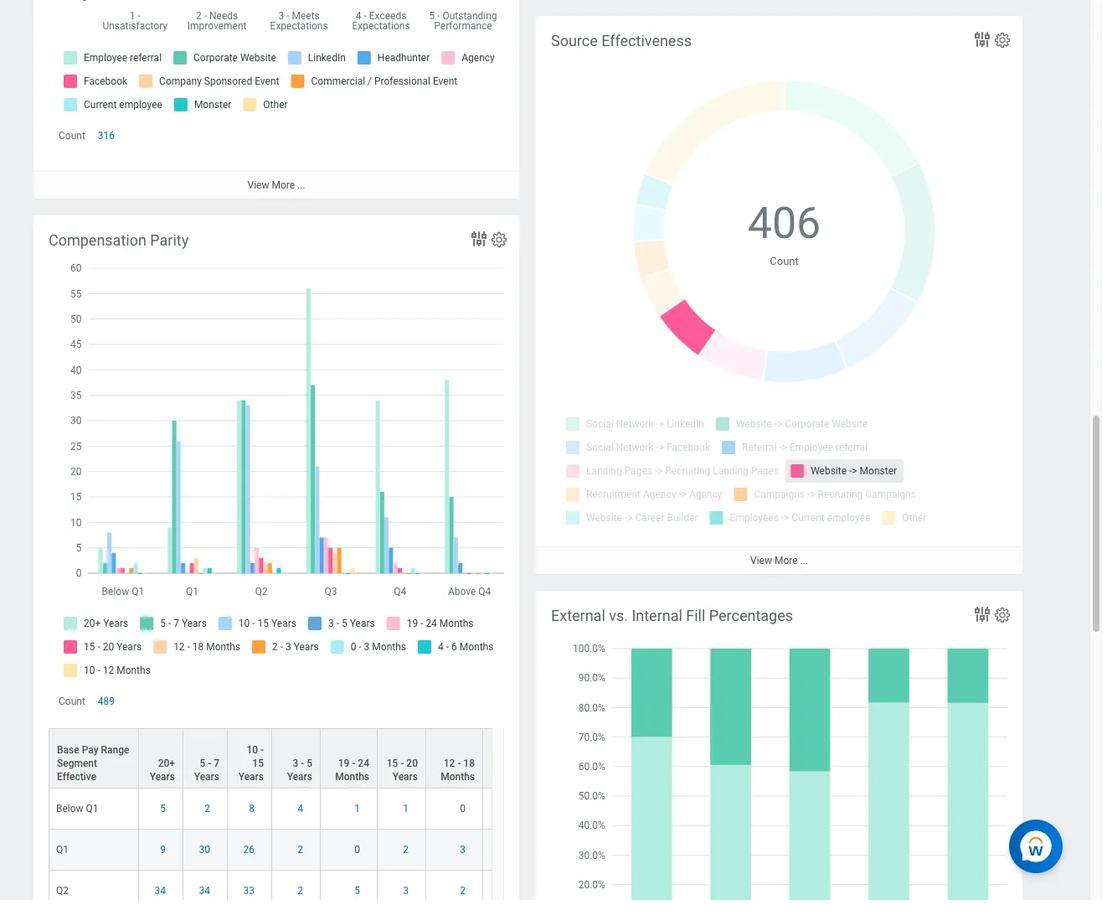 Task type: vqa. For each thing, say whether or not it's contained in the screenshot.
chevron left small 'icon'
no



Task type: describe. For each thing, give the bounding box(es) containing it.
- for 3
[[301, 758, 304, 770]]

count for 316
[[59, 130, 85, 142]]

more inside the source effectiveness element
[[775, 555, 798, 567]]

external
[[551, 607, 606, 624]]

10
[[247, 744, 258, 756]]

- for 10
[[261, 744, 264, 756]]

percentages
[[710, 607, 794, 624]]

1 horizontal spatial 5 button
[[355, 884, 363, 898]]

q2
[[56, 885, 69, 897]]

19 - 24 months
[[335, 758, 370, 783]]

below q1 element
[[56, 800, 99, 815]]

range
[[101, 744, 129, 756]]

7
[[214, 758, 220, 770]]

0 for the rightmost 0 button
[[460, 803, 466, 815]]

configure external vs. internal fill percentages image
[[994, 606, 1012, 624]]

24
[[358, 758, 370, 770]]

26
[[243, 844, 255, 856]]

20+ years
[[150, 758, 175, 783]]

0 vertical spatial view more ... link
[[34, 171, 520, 199]]

years for 2 - 3 years
[[498, 771, 524, 783]]

- for 19
[[352, 758, 356, 770]]

parity
[[150, 231, 189, 249]]

base pay range segment effective
[[57, 744, 129, 783]]

5 inside '3 - 5 years'
[[307, 758, 313, 770]]

... inside the source effectiveness element
[[801, 555, 809, 567]]

33
[[243, 885, 255, 897]]

base
[[57, 744, 79, 756]]

3 - 5 years column header
[[272, 728, 321, 790]]

1 34 button from the left
[[155, 884, 168, 898]]

base pay range segment effective column header
[[49, 728, 139, 790]]

0 vertical spatial 3 button
[[460, 843, 468, 857]]

performance by hiring source element
[[34, 0, 520, 199]]

15 - 20 years column header
[[378, 728, 427, 790]]

below
[[56, 803, 83, 815]]

... inside 'performance by hiring source' element
[[297, 180, 305, 191]]

2 - 3 years image for 3
[[490, 843, 525, 857]]

compensation parity
[[49, 231, 189, 249]]

2 34 button from the left
[[199, 884, 213, 898]]

5 - 7 years column header
[[184, 728, 228, 790]]

1 34 from the left
[[155, 885, 166, 897]]

compensation
[[49, 231, 147, 249]]

compensation parity element
[[34, 215, 748, 900]]

12 - 18 months button
[[427, 729, 483, 788]]

view more ... for the topmost view more ... link
[[248, 180, 305, 191]]

q1 element
[[56, 841, 69, 856]]

years for 15 - 20 years
[[393, 771, 418, 783]]

12
[[444, 758, 455, 770]]

segment
[[57, 758, 97, 770]]

years for 3 - 5 years
[[287, 771, 313, 783]]

1 horizontal spatial view more ... link
[[536, 546, 1023, 574]]

20+
[[158, 758, 175, 770]]

2 - 3 years image for 2
[[490, 884, 525, 898]]

external vs. internal fill percentages
[[551, 607, 794, 624]]

26 button
[[243, 843, 257, 857]]

3 inside '3 - 5 years'
[[293, 758, 299, 770]]

30 button
[[199, 843, 213, 857]]

0 for bottommost 0 button
[[355, 844, 360, 856]]

12 - 18 months
[[441, 758, 475, 783]]

15 inside 10 - 15 years
[[253, 758, 264, 770]]

years for 5 - 7 years
[[194, 771, 220, 783]]

10 - 15 years column header
[[228, 728, 272, 790]]

316 button
[[98, 129, 117, 143]]

more inside 'performance by hiring source' element
[[272, 180, 295, 191]]

2 1 button from the left
[[403, 802, 411, 816]]

10 - 15 years
[[239, 744, 264, 783]]

effectiveness
[[602, 32, 692, 49]]

10 - 15 years button
[[228, 729, 272, 788]]

8 button
[[249, 802, 257, 816]]

5 inside 5 - 7 years
[[200, 758, 206, 770]]



Task type: locate. For each thing, give the bounding box(es) containing it.
view more ... inside 'performance by hiring source' element
[[248, 180, 305, 191]]

406 button
[[748, 195, 824, 253]]

1 horizontal spatial months
[[441, 771, 475, 783]]

years down 20
[[393, 771, 418, 783]]

15
[[253, 758, 264, 770], [387, 758, 398, 770]]

external vs. internal fill percentages element
[[536, 591, 1023, 900]]

view more ... inside the source effectiveness element
[[751, 555, 809, 567]]

years up "4"
[[287, 771, 313, 783]]

1 horizontal spatial 0
[[460, 803, 466, 815]]

years up 2 - 3 years icon
[[498, 771, 524, 783]]

0 horizontal spatial view more ... link
[[34, 171, 520, 199]]

1 down 19 - 24 months
[[355, 803, 360, 815]]

1 for 2nd 1 button from the right
[[355, 803, 360, 815]]

q1
[[86, 803, 99, 815], [56, 844, 69, 856]]

months for 12
[[441, 771, 475, 783]]

1 horizontal spatial view
[[751, 555, 773, 567]]

months inside 'popup button'
[[335, 771, 370, 783]]

- for 5
[[208, 758, 211, 770]]

- inside 19 - 24 months
[[352, 758, 356, 770]]

0 horizontal spatial 34 button
[[155, 884, 168, 898]]

8
[[249, 803, 255, 815]]

0 horizontal spatial months
[[335, 771, 370, 783]]

- inside 10 - 15 years
[[261, 744, 264, 756]]

20
[[407, 758, 418, 770]]

5 - 7 years button
[[184, 729, 227, 788]]

count left 316
[[59, 130, 85, 142]]

1 years from the left
[[150, 771, 175, 783]]

0 vertical spatial 0
[[460, 803, 466, 815]]

- left 18 on the left bottom of page
[[458, 758, 461, 770]]

0 horizontal spatial ...
[[297, 180, 305, 191]]

20+ years column header
[[139, 728, 184, 790]]

vs.
[[609, 607, 628, 624]]

3 button
[[460, 843, 468, 857], [403, 884, 411, 898]]

2 2 - 3 years image from the top
[[490, 884, 525, 898]]

2 inside 2 - 3 years
[[504, 758, 510, 770]]

34 down 30 'button'
[[199, 885, 210, 897]]

0 horizontal spatial 34
[[155, 885, 166, 897]]

internal
[[632, 607, 683, 624]]

2 15 from the left
[[387, 758, 398, 770]]

0
[[460, 803, 466, 815], [355, 844, 360, 856]]

months down the 19 at left bottom
[[335, 771, 370, 783]]

30
[[199, 844, 210, 856]]

- for 12
[[458, 758, 461, 770]]

1 for 1st 1 button from right
[[403, 803, 409, 815]]

0 horizontal spatial 5 button
[[160, 802, 168, 816]]

- inside 5 - 7 years
[[208, 758, 211, 770]]

source
[[551, 32, 598, 49]]

q1 inside below q1 element
[[86, 803, 99, 815]]

1 vertical spatial more
[[775, 555, 798, 567]]

1 horizontal spatial 0 button
[[460, 802, 468, 816]]

1 row from the top
[[49, 728, 748, 790]]

3 - 5 years button
[[272, 729, 320, 788]]

years inside "column header"
[[239, 771, 264, 783]]

2 button
[[205, 802, 213, 816], [298, 843, 306, 857], [403, 843, 411, 857], [298, 884, 306, 898], [460, 884, 468, 898]]

1 horizontal spatial 34
[[199, 885, 210, 897]]

configure and view chart data image for external vs. internal fill percentages
[[973, 604, 993, 624]]

below q1
[[56, 803, 99, 815]]

1 horizontal spatial 15
[[387, 758, 398, 770]]

2 - 3 years image
[[490, 843, 525, 857], [490, 884, 525, 898]]

1 1 from the left
[[355, 803, 360, 815]]

0 vertical spatial more
[[272, 180, 295, 191]]

0 vertical spatial configure and view chart data image
[[973, 29, 993, 49]]

1 vertical spatial 3 button
[[403, 884, 411, 898]]

configure and view chart data image
[[973, 29, 993, 49], [973, 604, 993, 624]]

fill
[[687, 607, 706, 624]]

2
[[504, 758, 510, 770], [205, 803, 210, 815], [298, 844, 303, 856], [403, 844, 409, 856], [298, 885, 303, 897], [460, 885, 466, 897]]

1 vertical spatial ...
[[801, 555, 809, 567]]

row containing q1
[[49, 830, 748, 871]]

0 vertical spatial q1
[[86, 803, 99, 815]]

1 vertical spatial 2 - 3 years image
[[490, 884, 525, 898]]

19 - 24 months button
[[321, 729, 377, 788]]

months inside "popup button"
[[441, 771, 475, 783]]

4 years from the left
[[287, 771, 313, 783]]

18
[[464, 758, 475, 770]]

2 years from the left
[[194, 771, 220, 783]]

- right "10" at the left of the page
[[261, 744, 264, 756]]

count
[[59, 130, 85, 142], [770, 255, 799, 267], [59, 696, 85, 707]]

489 button
[[98, 695, 117, 708]]

15 - 20 years
[[387, 758, 418, 783]]

1 15 from the left
[[253, 758, 264, 770]]

1 vertical spatial count
[[770, 255, 799, 267]]

count inside compensation parity element
[[59, 696, 85, 707]]

0 horizontal spatial q1
[[56, 844, 69, 856]]

source effectiveness
[[551, 32, 692, 49]]

months down 12
[[441, 771, 475, 783]]

years
[[150, 771, 175, 783], [194, 771, 220, 783], [239, 771, 264, 783], [287, 771, 313, 783], [393, 771, 418, 783], [498, 771, 524, 783]]

5 years from the left
[[393, 771, 418, 783]]

0 down 12 - 18 months
[[460, 803, 466, 815]]

1 horizontal spatial view more ...
[[751, 555, 809, 567]]

view inside the source effectiveness element
[[751, 555, 773, 567]]

3 inside 2 - 3 years
[[518, 758, 524, 770]]

2 months from the left
[[441, 771, 475, 783]]

1 months from the left
[[335, 771, 370, 783]]

0 button down 12 - 18 months
[[460, 802, 468, 816]]

34 button down 30 'button'
[[199, 884, 213, 898]]

effective
[[57, 771, 96, 783]]

1 button down 15 - 20 years at the left of page
[[403, 802, 411, 816]]

406
[[748, 198, 822, 249]]

2 - 3 years image
[[490, 802, 525, 816]]

1 horizontal spatial 1
[[403, 803, 409, 815]]

2 row from the top
[[49, 789, 748, 830]]

1 configure and view chart data image from the top
[[973, 29, 993, 49]]

- right 18 on the left bottom of page
[[512, 758, 516, 770]]

view more ...
[[248, 180, 305, 191], [751, 555, 809, 567]]

5 button
[[160, 802, 168, 816], [355, 884, 363, 898]]

2 - 3 years button
[[484, 729, 531, 788]]

0 horizontal spatial more
[[272, 180, 295, 191]]

3 - 5 years
[[287, 758, 313, 783]]

configure source effectiveness image
[[994, 31, 1012, 49]]

months for 19
[[335, 771, 370, 783]]

configure and view chart data image
[[469, 229, 489, 249]]

...
[[297, 180, 305, 191], [801, 555, 809, 567]]

- left 7 on the bottom left of page
[[208, 758, 211, 770]]

3
[[293, 758, 299, 770], [518, 758, 524, 770], [460, 844, 466, 856], [403, 885, 409, 897]]

0 horizontal spatial 0 button
[[355, 843, 363, 857]]

1 vertical spatial view more ...
[[751, 555, 809, 567]]

row containing base pay range segment effective
[[49, 728, 748, 790]]

5 - 7 years
[[194, 758, 220, 783]]

3 years from the left
[[239, 771, 264, 783]]

configure and view chart data image inside external vs. internal fill percentages element
[[973, 604, 993, 624]]

1 down 15 - 20 years at the left of page
[[403, 803, 409, 815]]

view inside 'performance by hiring source' element
[[248, 180, 269, 191]]

1 horizontal spatial 34 button
[[199, 884, 213, 898]]

base pay range segment effective button
[[49, 729, 138, 788]]

0 button
[[460, 802, 468, 816], [355, 843, 363, 857]]

row
[[49, 728, 748, 790], [49, 789, 748, 830], [49, 830, 748, 871], [49, 871, 748, 900]]

years down "10" at the left of the page
[[239, 771, 264, 783]]

- for 2
[[512, 758, 516, 770]]

1 horizontal spatial 1 button
[[403, 802, 411, 816]]

0 vertical spatial ...
[[297, 180, 305, 191]]

0 vertical spatial view more ...
[[248, 180, 305, 191]]

33 button
[[243, 884, 257, 898]]

years down 20+
[[150, 771, 175, 783]]

pay
[[82, 744, 99, 756]]

-
[[261, 744, 264, 756], [208, 758, 211, 770], [301, 758, 304, 770], [352, 758, 356, 770], [401, 758, 404, 770], [458, 758, 461, 770], [512, 758, 516, 770]]

- left 20
[[401, 758, 404, 770]]

4 button
[[298, 802, 306, 816]]

q1 right the below
[[86, 803, 99, 815]]

count inside 406 count
[[770, 255, 799, 267]]

19 - 24 months column header
[[321, 728, 378, 790]]

years down 7 on the bottom left of page
[[194, 771, 220, 783]]

years for 10 - 15 years
[[239, 771, 264, 783]]

- left the 24
[[352, 758, 356, 770]]

q1 up q2 element on the bottom
[[56, 844, 69, 856]]

9 button
[[160, 843, 168, 857]]

configure and view chart data image left configure source effectiveness icon
[[973, 29, 993, 49]]

1 button
[[355, 802, 363, 816], [403, 802, 411, 816]]

9
[[160, 844, 166, 856]]

15 down "10" at the left of the page
[[253, 758, 264, 770]]

1 vertical spatial 5 button
[[355, 884, 363, 898]]

0 horizontal spatial 3 button
[[403, 884, 411, 898]]

3 row from the top
[[49, 830, 748, 871]]

1 horizontal spatial ...
[[801, 555, 809, 567]]

1 2 - 3 years image from the top
[[490, 843, 525, 857]]

0 horizontal spatial 15
[[253, 758, 264, 770]]

configure compensation parity image
[[490, 230, 509, 249]]

configure and view chart data image left configure external vs. internal fill percentages image
[[973, 604, 993, 624]]

34
[[155, 885, 166, 897], [199, 885, 210, 897]]

6 years from the left
[[498, 771, 524, 783]]

0 vertical spatial 2 - 3 years image
[[490, 843, 525, 857]]

5
[[200, 758, 206, 770], [307, 758, 313, 770], [160, 803, 166, 815], [355, 885, 360, 897]]

- left the 19 at left bottom
[[301, 758, 304, 770]]

row containing q2
[[49, 871, 748, 900]]

more
[[272, 180, 295, 191], [775, 555, 798, 567]]

count for 489
[[59, 696, 85, 707]]

316
[[98, 130, 115, 142]]

2 vertical spatial count
[[59, 696, 85, 707]]

1 vertical spatial view more ... link
[[536, 546, 1023, 574]]

2 - 3 years
[[498, 758, 524, 783]]

q2 element
[[56, 882, 69, 897]]

1 vertical spatial q1
[[56, 844, 69, 856]]

0 horizontal spatial view
[[248, 180, 269, 191]]

- inside 2 - 3 years
[[512, 758, 516, 770]]

0 down 19 - 24 months
[[355, 844, 360, 856]]

1 vertical spatial 0
[[355, 844, 360, 856]]

count inside 'performance by hiring source' element
[[59, 130, 85, 142]]

0 button down 19 - 24 months
[[355, 843, 363, 857]]

489
[[98, 696, 115, 707]]

0 horizontal spatial view more ...
[[248, 180, 305, 191]]

0 horizontal spatial 1
[[355, 803, 360, 815]]

years inside 15 - 20 years
[[393, 771, 418, 783]]

2 configure and view chart data image from the top
[[973, 604, 993, 624]]

view
[[248, 180, 269, 191], [751, 555, 773, 567]]

1 vertical spatial 0 button
[[355, 843, 363, 857]]

15 inside 15 - 20 years
[[387, 758, 398, 770]]

view more ... for the rightmost view more ... link
[[751, 555, 809, 567]]

12 - 18 months column header
[[427, 728, 484, 790]]

0 vertical spatial view
[[248, 180, 269, 191]]

row containing below q1
[[49, 789, 748, 830]]

19
[[338, 758, 350, 770]]

source effectiveness element
[[536, 16, 1023, 574]]

406 count
[[748, 198, 822, 267]]

- inside 12 - 18 months
[[458, 758, 461, 770]]

- inside '3 - 5 years'
[[301, 758, 304, 770]]

15 - 20 years button
[[378, 729, 426, 788]]

34 down 9 on the bottom left
[[155, 885, 166, 897]]

20+ years button
[[139, 729, 183, 788]]

0 vertical spatial 5 button
[[160, 802, 168, 816]]

4
[[298, 803, 303, 815]]

- inside 15 - 20 years
[[401, 758, 404, 770]]

- for 15
[[401, 758, 404, 770]]

configure and view chart data image for source effectiveness
[[973, 29, 993, 49]]

2 34 from the left
[[199, 885, 210, 897]]

0 horizontal spatial 0
[[355, 844, 360, 856]]

1
[[355, 803, 360, 815], [403, 803, 409, 815]]

count left 489
[[59, 696, 85, 707]]

view more ... link
[[34, 171, 520, 199], [536, 546, 1023, 574]]

1 button down 19 - 24 months
[[355, 802, 363, 816]]

1 vertical spatial view
[[751, 555, 773, 567]]

4 row from the top
[[49, 871, 748, 900]]

0 vertical spatial 0 button
[[460, 802, 468, 816]]

1 horizontal spatial 3 button
[[460, 843, 468, 857]]

0 vertical spatial count
[[59, 130, 85, 142]]

1 1 button from the left
[[355, 802, 363, 816]]

1 horizontal spatial q1
[[86, 803, 99, 815]]

1 horizontal spatial more
[[775, 555, 798, 567]]

months
[[335, 771, 370, 783], [441, 771, 475, 783]]

1 vertical spatial configure and view chart data image
[[973, 604, 993, 624]]

count down the 406 button
[[770, 255, 799, 267]]

15 left 20
[[387, 758, 398, 770]]

34 button down 9 on the bottom left
[[155, 884, 168, 898]]

34 button
[[155, 884, 168, 898], [199, 884, 213, 898]]

0 horizontal spatial 1 button
[[355, 802, 363, 816]]

2 1 from the left
[[403, 803, 409, 815]]



